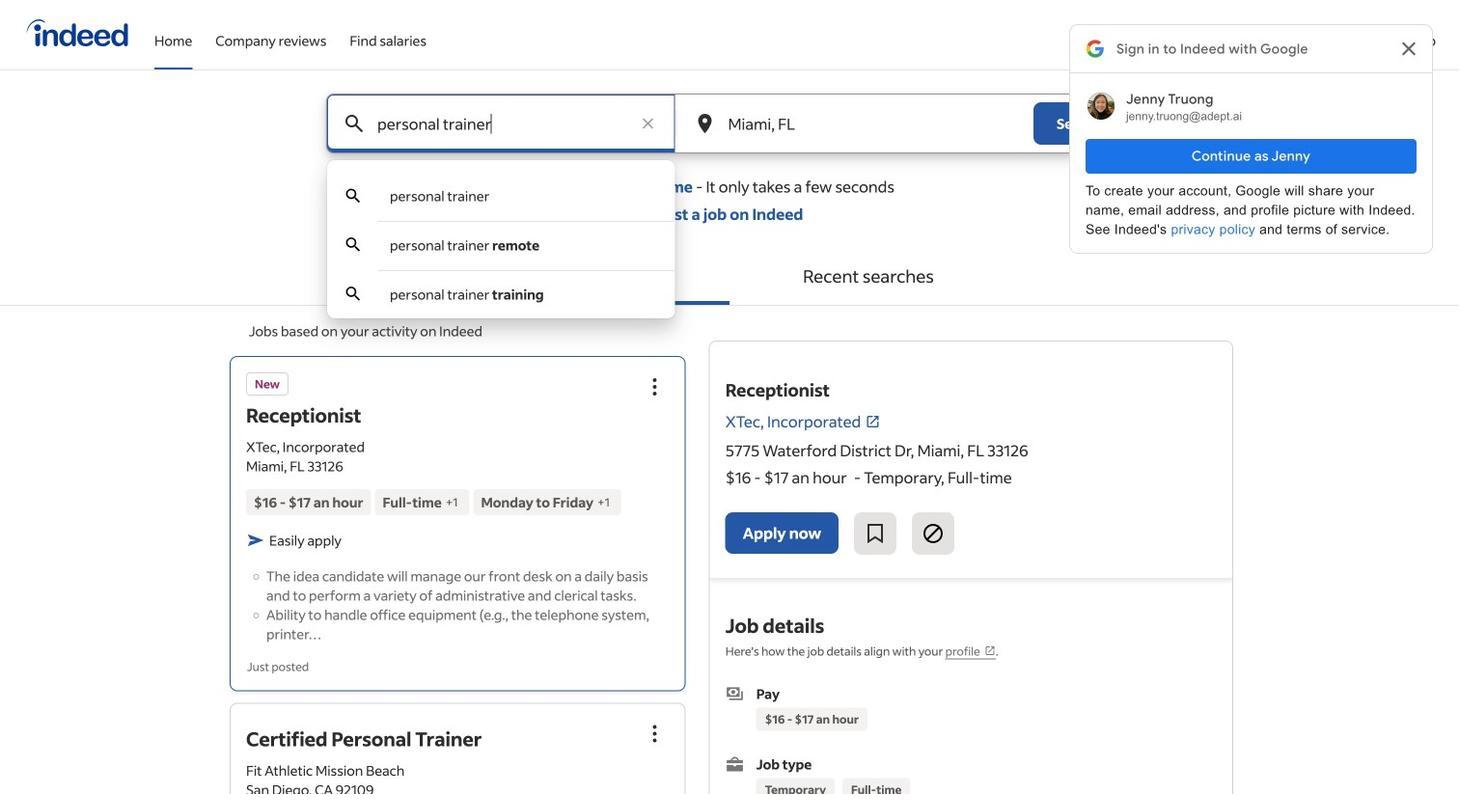Task type: locate. For each thing, give the bounding box(es) containing it.
main content
[[0, 94, 1459, 794]]

tab list
[[0, 247, 1459, 306]]

None search field
[[311, 94, 1149, 319]]

job preferences (opens in a new window) image
[[984, 645, 996, 657]]

job actions for certified personal trainer is collapsed image
[[644, 722, 667, 746]]



Task type: describe. For each thing, give the bounding box(es) containing it.
personal trainer element
[[390, 187, 490, 205]]

job actions for receptionist is collapsed image
[[644, 375, 667, 399]]

Edit location text field
[[724, 95, 995, 153]]

clear what input image
[[638, 114, 658, 133]]

save this job image
[[864, 522, 887, 545]]

not interested image
[[922, 522, 945, 545]]

search: Job title, keywords, or company text field
[[374, 95, 629, 153]]

xtec, incorporated (opens in a new tab) image
[[865, 414, 881, 429]]

search suggestions list box
[[327, 172, 675, 319]]



Task type: vqa. For each thing, say whether or not it's contained in the screenshot.
the aircraft on the top of page
no



